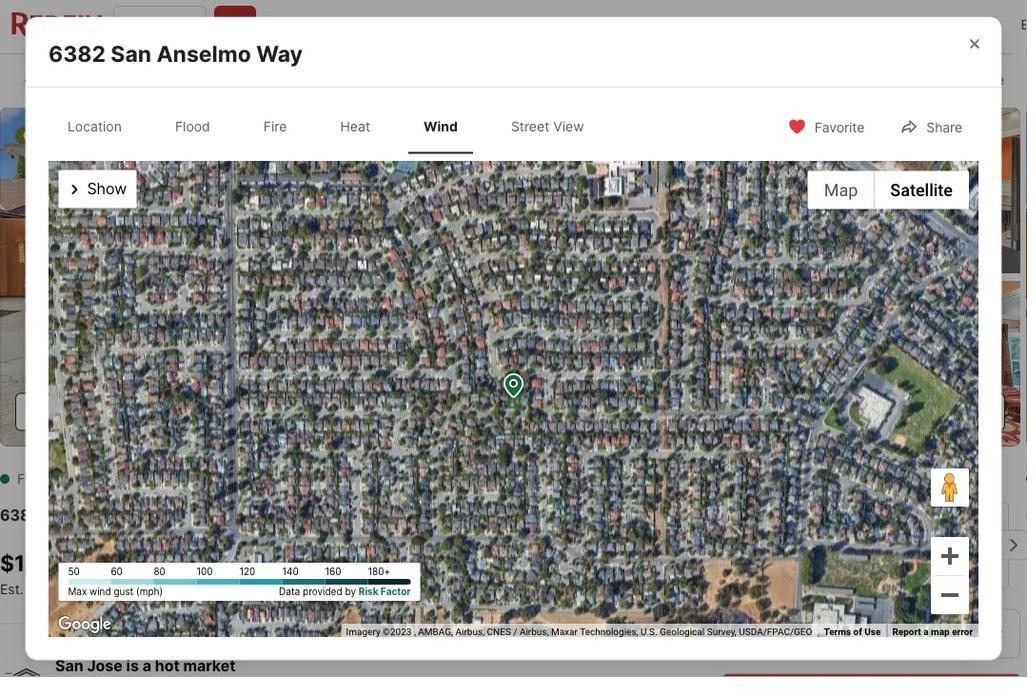 Task type: vqa. For each thing, say whether or not it's contained in the screenshot.
"list box" containing Tour in person
yes



Task type: locate. For each thing, give the bounding box(es) containing it.
feed
[[930, 17, 961, 33]]

search link
[[21, 70, 105, 92]]

way up 'property'
[[256, 40, 303, 66]]

factor
[[381, 586, 411, 598]]

sale
[[47, 471, 80, 487]]

survey,
[[707, 625, 737, 637]]

tour inside option
[[762, 627, 788, 640]]

sunday
[[943, 512, 989, 526]]

menu bar containing map
[[808, 171, 969, 209]]

street view
[[511, 118, 584, 134], [162, 403, 237, 419]]

0 horizontal spatial favorite
[[749, 72, 799, 88]]

map button
[[808, 171, 874, 209]]

0 horizontal spatial airbus,
[[456, 625, 485, 637]]

submit search image
[[226, 15, 245, 34]]

1 vertical spatial a
[[143, 657, 151, 675]]

1 horizontal spatial street view
[[511, 118, 584, 134]]

photos
[[944, 403, 989, 419]]

1 horizontal spatial view
[[553, 118, 584, 134]]

share for the topmost share button
[[969, 72, 1005, 88]]

baths
[[343, 579, 384, 598]]

property
[[252, 73, 307, 89]]

to
[[113, 129, 129, 142]]

show button
[[58, 170, 136, 208]]

way inside dialog
[[256, 40, 303, 66]]

street
[[511, 118, 550, 134], [162, 403, 202, 419]]

©2023
[[383, 625, 412, 637]]

, left san
[[176, 506, 181, 525]]

0 vertical spatial favorite button
[[706, 60, 815, 99]]

favorite button for share
[[772, 107, 881, 146]]

, inside '6382 san anselmo way' dialog
[[414, 625, 416, 637]]

oct inside saturday 28 oct
[[860, 564, 884, 578]]

(mph)
[[136, 586, 163, 598]]

share button down the feed button
[[926, 60, 1021, 99]]

0 vertical spatial san
[[111, 40, 151, 66]]

this
[[807, 469, 848, 496]]

1 tour from the left
[[762, 627, 788, 640]]

max
[[68, 586, 87, 598]]

6382 san anselmo way dialog
[[0, 17, 1027, 660]]

san inside dialog
[[111, 40, 151, 66]]

6382 up search
[[49, 40, 106, 66]]

None button
[[734, 500, 821, 590], [828, 501, 915, 589], [923, 501, 1009, 589], [734, 500, 821, 590], [828, 501, 915, 589], [923, 501, 1009, 589]]

6382 inside 6382 san anselmo way element
[[49, 40, 106, 66]]

0 vertical spatial a
[[924, 625, 929, 637]]

street inside button
[[162, 403, 202, 419]]

6382 san anselmo way element
[[49, 17, 326, 67]]

1 horizontal spatial anselmo
[[157, 40, 251, 66]]

go tour this home
[[723, 469, 913, 496]]

1-844-759-7732 link
[[268, 17, 373, 33]]

2 horizontal spatial ,
[[414, 625, 416, 637]]

overview tab
[[126, 58, 231, 104]]

san left the jose
[[55, 657, 84, 675]]

28
[[854, 528, 890, 562]]

,
[[176, 506, 181, 525], [259, 506, 264, 525], [414, 625, 416, 637]]

menu bar inside '6382 san anselmo way' dialog
[[808, 171, 969, 209]]

show
[[87, 179, 127, 198]]

list box
[[723, 609, 1021, 658]]

oct inside the friday 27 oct
[[765, 564, 790, 578]]

1 vertical spatial favorite
[[815, 119, 865, 135]]

tab list
[[0, 54, 633, 104], [49, 99, 618, 154]]

0 vertical spatial view
[[553, 118, 584, 134]]

120
[[239, 566, 255, 578]]

share down the feed button
[[969, 72, 1005, 88]]

1 vertical spatial anselmo
[[75, 506, 141, 525]]

30 photos button
[[881, 393, 1006, 431]]

favorite inside '6382 san anselmo way' dialog
[[815, 119, 865, 135]]

by
[[345, 586, 356, 598]]

3 oct from the left
[[954, 564, 978, 578]]

san jose is a hot market
[[55, 657, 236, 675]]

0 horizontal spatial street
[[162, 403, 202, 419]]

0 vertical spatial way
[[256, 40, 303, 66]]

history
[[461, 73, 504, 89]]

City, Address, School, Agent, ZIP search field
[[113, 6, 207, 44]]

way left san
[[145, 506, 176, 525]]

max wind gust (mph)
[[68, 586, 163, 598]]

fire tab
[[248, 103, 302, 150]]

flood tab
[[160, 103, 225, 150]]

maxar
[[551, 625, 578, 637]]

tour left via
[[900, 627, 924, 640]]

airbus,
[[456, 625, 485, 637], [520, 625, 549, 637]]

a right is
[[143, 657, 151, 675]]

1 vertical spatial street view
[[162, 403, 237, 419]]

tour
[[762, 627, 788, 640], [900, 627, 924, 640]]

0 vertical spatial 6382
[[49, 40, 106, 66]]

sale & tax history tab
[[373, 58, 525, 104]]

1 horizontal spatial 6382
[[49, 40, 106, 66]]

technologies,
[[580, 625, 638, 637]]

usda/fpac/geo
[[739, 625, 813, 637]]

0 horizontal spatial oct
[[765, 564, 790, 578]]

, right '©2023'
[[414, 625, 416, 637]]

details
[[310, 73, 352, 89]]

share button down out on the top right
[[884, 107, 979, 146]]

0 vertical spatial street view
[[511, 118, 584, 134]]

0 horizontal spatial view
[[205, 403, 237, 419]]

0 vertical spatial share
[[969, 72, 1005, 88]]

map
[[931, 625, 950, 637]]

0 vertical spatial share button
[[926, 60, 1021, 99]]

friday 27 oct
[[758, 512, 797, 578]]

premier
[[613, 17, 661, 33]]

oct down 27
[[765, 564, 790, 578]]

person
[[803, 627, 843, 640]]

share button
[[926, 60, 1021, 99], [884, 107, 979, 146]]

sale & tax history
[[395, 73, 504, 89]]

a inside dialog
[[924, 625, 929, 637]]

terms of use
[[824, 625, 881, 637]]

est.
[[0, 581, 23, 597]]

1 horizontal spatial way
[[256, 40, 303, 66]]

1 horizontal spatial a
[[924, 625, 929, 637]]

tour inside option
[[900, 627, 924, 640]]

6382 san anselmo way , san jose , ca 95119
[[0, 506, 336, 525]]

6382 down for
[[0, 506, 40, 525]]

anselmo down active link
[[75, 506, 141, 525]]

tax
[[437, 73, 457, 89]]

street inside street view tab
[[511, 118, 550, 134]]

feed button
[[918, 0, 1010, 53]]

&
[[425, 73, 434, 89]]

saturday 28 oct
[[842, 512, 901, 578]]

1 airbus, from the left
[[456, 625, 485, 637]]

san down sale
[[43, 506, 72, 525]]

tour via video chat
[[900, 627, 1003, 640]]

0 vertical spatial anselmo
[[157, 40, 251, 66]]

1 horizontal spatial favorite
[[815, 119, 865, 135]]

6382 san anselmo way, san jose, ca 95119 image
[[0, 108, 715, 446], [723, 108, 1021, 273], [723, 281, 1021, 446]]

u.s.
[[641, 625, 658, 637]]

approved
[[154, 581, 216, 597]]

street view inside tab
[[511, 118, 584, 134]]

1 horizontal spatial street
[[511, 118, 550, 134]]

1 vertical spatial way
[[145, 506, 176, 525]]

0 vertical spatial favorite
[[749, 72, 799, 88]]

way for 6382 san anselmo way
[[256, 40, 303, 66]]

anselmo for 6382 san anselmo way
[[157, 40, 251, 66]]

1 horizontal spatial share
[[969, 72, 1005, 88]]

view inside tab
[[553, 118, 584, 134]]

heat tab
[[325, 103, 386, 150]]

tab list containing search
[[0, 54, 633, 104]]

6382 san anselmo way
[[49, 40, 303, 66]]

error
[[952, 625, 973, 637]]

favorite for share
[[815, 119, 865, 135]]

1 vertical spatial view
[[205, 403, 237, 419]]

0 horizontal spatial tour
[[762, 627, 788, 640]]

open sat, 2pm to 4pm
[[23, 129, 157, 142]]

1 vertical spatial favorite button
[[772, 107, 881, 146]]

share inside '6382 san anselmo way' dialog
[[927, 119, 963, 135]]

oct down 29
[[954, 564, 978, 578]]

location
[[68, 118, 122, 134]]

tab list down details
[[49, 99, 618, 154]]

tab list down 1-844-759-7732
[[0, 54, 633, 104]]

risk
[[359, 586, 379, 598]]

a left "map"
[[924, 625, 929, 637]]

tour in person
[[762, 627, 843, 640]]

x-
[[866, 72, 880, 88]]

0 horizontal spatial way
[[145, 506, 176, 525]]

google image
[[53, 612, 116, 637]]

chat
[[979, 627, 1003, 640]]

2 oct from the left
[[860, 564, 884, 578]]

video
[[58, 403, 96, 419]]

tab list containing location
[[49, 99, 618, 154]]

3
[[261, 550, 276, 577]]

0 horizontal spatial 6382
[[0, 506, 40, 525]]

tour left in
[[762, 627, 788, 640]]

anselmo up the overview
[[157, 40, 251, 66]]

, left ca
[[259, 506, 264, 525]]

go
[[723, 469, 753, 496]]

2 tour from the left
[[900, 627, 924, 640]]

0 horizontal spatial anselmo
[[75, 506, 141, 525]]

view
[[553, 118, 584, 134], [205, 403, 237, 419]]

1 vertical spatial 6382
[[0, 506, 40, 525]]

location tab
[[52, 103, 137, 150]]

2pm
[[85, 129, 110, 142]]

95119
[[294, 506, 336, 525]]

of
[[854, 625, 862, 637]]

oct for 28
[[860, 564, 884, 578]]

share up satellite popup button
[[927, 119, 963, 135]]

favorite button inside '6382 san anselmo way' dialog
[[772, 107, 881, 146]]

1 vertical spatial share button
[[884, 107, 979, 146]]

tour via video chat option
[[862, 609, 1021, 658]]

0 horizontal spatial street view
[[162, 403, 237, 419]]

san
[[111, 40, 151, 66], [43, 506, 72, 525], [55, 657, 84, 675]]

anselmo inside dialog
[[157, 40, 251, 66]]

0 vertical spatial street
[[511, 118, 550, 134]]

tab list inside '6382 san anselmo way' dialog
[[49, 99, 618, 154]]

terms
[[824, 625, 851, 637]]

wind tab
[[408, 103, 473, 150]]

list box containing tour in person
[[723, 609, 1021, 658]]

wind
[[90, 586, 111, 598]]

1 vertical spatial san
[[43, 506, 72, 525]]

airbus, right /
[[520, 625, 549, 637]]

1 oct from the left
[[765, 564, 790, 578]]

2 airbus, from the left
[[520, 625, 549, 637]]

1 vertical spatial share
[[927, 119, 963, 135]]

for sale - active
[[17, 471, 141, 487]]

1 horizontal spatial oct
[[860, 564, 884, 578]]

oct inside "sunday 29 oct"
[[954, 564, 978, 578]]

video button
[[15, 393, 112, 431]]

2 horizontal spatial oct
[[954, 564, 978, 578]]

airbus, left cnes
[[456, 625, 485, 637]]

1 horizontal spatial tour
[[900, 627, 924, 640]]

next image
[[998, 530, 1027, 560]]

menu bar
[[808, 171, 969, 209]]

street view tab
[[496, 103, 599, 150]]

street view inside button
[[162, 403, 237, 419]]

1 horizontal spatial ,
[[259, 506, 264, 525]]

1 horizontal spatial airbus,
[[520, 625, 549, 637]]

oct down 28
[[860, 564, 884, 578]]

san up the overview
[[111, 40, 151, 66]]

1 vertical spatial street
[[162, 403, 202, 419]]

gust
[[114, 586, 134, 598]]

sq
[[434, 579, 453, 598]]

favorite for x-out
[[749, 72, 799, 88]]

0 horizontal spatial share
[[927, 119, 963, 135]]



Task type: describe. For each thing, give the bounding box(es) containing it.
san for 6382 san anselmo way , san jose , ca 95119
[[43, 506, 72, 525]]

ambag,
[[418, 625, 453, 637]]

x-out button
[[823, 60, 918, 99]]

geological
[[660, 625, 705, 637]]

imagery ©2023 , ambag, airbus, cnes / airbus, maxar technologies, u.s. geological survey, usda/fpac/geo
[[346, 625, 813, 637]]

baths link
[[343, 579, 384, 598]]

home
[[853, 469, 913, 496]]

x-out
[[866, 72, 902, 88]]

fire
[[264, 118, 287, 134]]

1-844-759-7732
[[268, 17, 373, 33]]

cnes
[[487, 625, 511, 637]]

hot
[[155, 657, 180, 675]]

active
[[94, 471, 141, 487]]

heat
[[340, 118, 370, 134]]

3 beds
[[261, 550, 298, 598]]

0 horizontal spatial ,
[[176, 506, 181, 525]]

sat,
[[57, 129, 82, 142]]

27
[[761, 528, 794, 562]]

video
[[946, 627, 976, 640]]

schools
[[547, 73, 596, 89]]

sunday 29 oct
[[943, 512, 989, 578]]

50
[[68, 566, 80, 578]]

property details tab
[[231, 58, 373, 104]]

street view button
[[120, 393, 254, 431]]

oct for 27
[[765, 564, 790, 578]]

satellite
[[891, 180, 953, 200]]

out
[[880, 72, 902, 88]]

get pre-approved link
[[100, 581, 216, 597]]

market
[[183, 657, 236, 675]]

for
[[17, 471, 44, 487]]

/
[[514, 625, 517, 637]]

tour
[[758, 469, 802, 496]]

friday
[[758, 512, 797, 526]]

30 photos
[[923, 403, 989, 419]]

open sat, 2pm to 4pm link
[[0, 108, 715, 450]]

saturday
[[842, 512, 901, 526]]

share for bottommost share button
[[927, 119, 963, 135]]

risk factor link
[[359, 586, 411, 598]]

$9,524
[[27, 581, 72, 597]]

tour for tour in person
[[762, 627, 788, 640]]

1,343
[[434, 550, 494, 577]]

tour in person option
[[723, 609, 862, 658]]

60
[[111, 566, 123, 578]]

san
[[185, 506, 216, 525]]

anselmo for 6382 san anselmo way , san jose , ca 95119
[[75, 506, 141, 525]]

view inside button
[[205, 403, 237, 419]]

tour for tour via video chat
[[900, 627, 924, 640]]

2 vertical spatial san
[[55, 657, 84, 675]]

pre-
[[126, 581, 154, 597]]

$1,300,000 est. $9,524 /mo get pre-approved
[[0, 550, 216, 597]]

redfin premier
[[569, 17, 661, 33]]

30
[[923, 403, 941, 419]]

report a map error link
[[893, 625, 973, 637]]

terms of use link
[[824, 625, 881, 637]]

tab list for share
[[49, 99, 618, 154]]

tab list for x-out
[[0, 54, 633, 104]]

favorite button for x-out
[[706, 60, 815, 99]]

report
[[893, 625, 921, 637]]

map
[[824, 180, 858, 200]]

0 horizontal spatial a
[[143, 657, 151, 675]]

100
[[197, 566, 213, 578]]

map region
[[0, 154, 1027, 643]]

wind
[[424, 118, 458, 134]]

140
[[282, 566, 299, 578]]

160
[[325, 566, 341, 578]]

29
[[948, 528, 984, 562]]

search
[[59, 73, 105, 89]]

redfin premier button
[[558, 0, 673, 53]]

property details
[[252, 73, 352, 89]]

-
[[84, 471, 90, 487]]

overview
[[147, 73, 210, 89]]

san for 6382 san anselmo way
[[111, 40, 151, 66]]

7732
[[341, 17, 373, 33]]

oct for 29
[[954, 564, 978, 578]]

provided
[[303, 586, 342, 598]]

schools tab
[[525, 58, 618, 104]]

6382 for 6382 san anselmo way
[[49, 40, 106, 66]]

jose
[[221, 506, 259, 525]]

1,343 sq ft
[[434, 550, 494, 598]]

map entry image
[[567, 469, 693, 596]]

4pm
[[132, 129, 157, 142]]

imagery
[[346, 625, 381, 637]]

$1,300,000
[[0, 550, 125, 577]]

80
[[154, 566, 165, 578]]

way for 6382 san anselmo way , san jose , ca 95119
[[145, 506, 176, 525]]

data provided by risk factor
[[279, 586, 411, 598]]

sale
[[395, 73, 421, 89]]

180+
[[368, 566, 390, 578]]

use
[[865, 625, 881, 637]]

6382 for 6382 san anselmo way , san jose , ca 95119
[[0, 506, 40, 525]]



